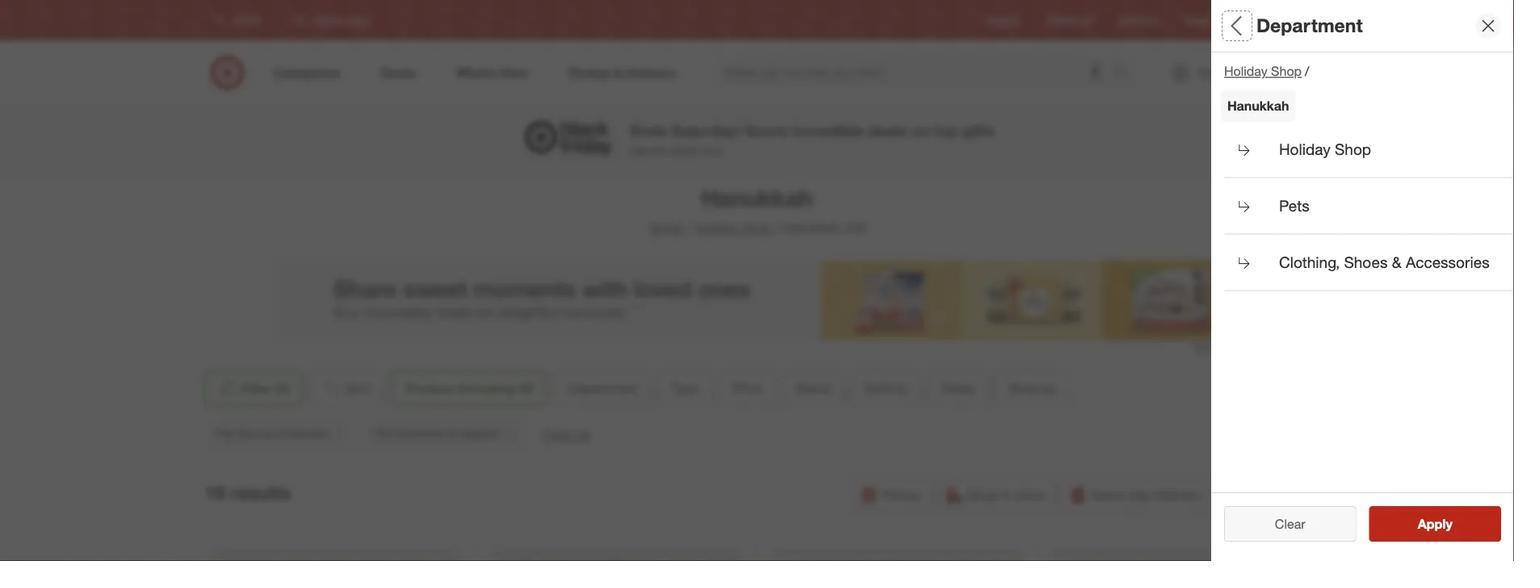 Task type: locate. For each thing, give the bounding box(es) containing it.
0 horizontal spatial department button
[[554, 371, 651, 406]]

1 horizontal spatial brand button
[[1225, 222, 1515, 279]]

shop right deals
[[1009, 381, 1040, 396]]

department button
[[1225, 53, 1515, 109], [554, 371, 651, 406]]

1 vertical spatial target
[[649, 220, 684, 236]]

2 horizontal spatial /
[[1306, 63, 1310, 79]]

0 horizontal spatial target
[[649, 220, 684, 236]]

1 horizontal spatial &
[[1393, 253, 1402, 272]]

0 horizontal spatial by
[[895, 381, 909, 396]]

0 vertical spatial deals
[[868, 121, 908, 140]]

shop
[[1272, 63, 1302, 79], [1336, 140, 1372, 159], [742, 220, 772, 236], [1009, 381, 1040, 396], [968, 487, 999, 503]]

2 vertical spatial holiday
[[695, 220, 738, 236]]

1 horizontal spatial clear all button
[[1225, 507, 1357, 542]]

0 vertical spatial price button
[[1225, 166, 1515, 222]]

1 horizontal spatial target
[[1184, 14, 1211, 26]]

0 horizontal spatial clear all button
[[543, 426, 590, 444]]

weekly ad
[[1048, 14, 1094, 26]]

holiday shop link down all filters
[[1225, 63, 1302, 79]]

2 by from the left
[[1043, 381, 1057, 396]]

brand inside all filters dialog
[[1225, 239, 1269, 257]]

1 vertical spatial brand button
[[783, 371, 845, 406]]

clear all inside button
[[1268, 516, 1314, 532]]

sold
[[865, 381, 891, 396]]

costumes
[[395, 427, 446, 441]]

0 vertical spatial hanukkah
[[1228, 98, 1290, 114]]

1 horizontal spatial holiday shop link
[[1225, 63, 1302, 79]]

hanukkah
[[1228, 98, 1290, 114], [701, 183, 814, 212], [783, 220, 841, 236]]

hanukkah left (16)
[[783, 220, 841, 236]]

0 horizontal spatial pet
[[217, 427, 234, 441]]

0 vertical spatial department button
[[1225, 53, 1515, 109]]

1 horizontal spatial results
[[1428, 516, 1470, 532]]

holiday shop link right target 'link'
[[695, 220, 772, 236]]

1 horizontal spatial type button
[[1225, 109, 1515, 166]]

sold by
[[865, 381, 909, 396]]

type button
[[1225, 109, 1515, 166], [658, 371, 713, 406]]

results inside see results button
[[1428, 516, 1470, 532]]

hanukkah 8 days of cat toys - 8ct - boots & barkley™ image
[[492, 548, 741, 562], [492, 548, 741, 562]]

apply button
[[1370, 507, 1502, 542]]

2 vertical spatial hanukkah
[[783, 220, 841, 236]]

hanukkah down 'now.'
[[701, 183, 814, 212]]

0 vertical spatial type
[[1225, 126, 1259, 144]]

1 horizontal spatial type
[[1225, 126, 1259, 144]]

0 vertical spatial target
[[1184, 14, 1211, 26]]

see results button
[[1370, 507, 1502, 542]]

holiday down all at the top
[[1225, 63, 1268, 79]]

1 horizontal spatial pet
[[375, 427, 391, 441]]

saturday!
[[672, 121, 741, 140]]

1 horizontal spatial brand
[[1225, 239, 1269, 257]]

2 pet from the left
[[375, 427, 391, 441]]

all
[[577, 427, 590, 443], [1302, 516, 1314, 532]]

0 horizontal spatial &
[[449, 427, 457, 441]]

/ right target 'link'
[[687, 220, 692, 236]]

2 horizontal spatial holiday
[[1280, 140, 1331, 159]]

/ up advertisement region
[[776, 220, 780, 236]]

0 vertical spatial department
[[1257, 14, 1363, 37]]

hanukkah matching family cat and dog bandana - wondershop™ - blue - one size fits most image
[[773, 548, 1022, 562], [773, 548, 1022, 562]]

holiday
[[1225, 63, 1268, 79], [1280, 140, 1331, 159], [695, 220, 738, 236]]

pet left costumes at the bottom of the page
[[375, 427, 391, 441]]

shop up pets button
[[1336, 140, 1372, 159]]

target down the
[[649, 220, 684, 236]]

pickup
[[882, 487, 921, 503]]

redcard link
[[1120, 13, 1158, 27]]

0 horizontal spatial deals
[[671, 144, 698, 158]]

results right 16
[[231, 482, 291, 505]]

0 horizontal spatial all
[[577, 427, 590, 443]]

1 vertical spatial clear all
[[1268, 516, 1314, 532]]

1 (2) from the left
[[275, 381, 290, 396]]

price inside all filters dialog
[[1225, 182, 1263, 201]]

(2)
[[275, 381, 290, 396], [518, 381, 533, 396]]

(2) right filter
[[275, 381, 290, 396]]

hanukkah inside department dialog
[[1228, 98, 1290, 114]]

1 horizontal spatial holiday
[[1225, 63, 1268, 79]]

0 horizontal spatial (2)
[[275, 381, 290, 396]]

ends saturday! score incredible deals on top gifts get the deals now.
[[631, 121, 995, 158]]

pets button
[[1225, 178, 1515, 235]]

target
[[1184, 14, 1211, 26], [649, 220, 684, 236]]

1 vertical spatial &
[[449, 427, 457, 441]]

1 vertical spatial department
[[1225, 69, 1313, 88]]

1 horizontal spatial (2)
[[518, 381, 533, 396]]

by for shop by
[[1043, 381, 1057, 396]]

0 vertical spatial brand
[[1225, 239, 1269, 257]]

pet left toys
[[217, 427, 234, 441]]

deals left on
[[868, 121, 908, 140]]

target inside hanukkah target / holiday shop / hanukkah (16)
[[649, 220, 684, 236]]

score
[[745, 121, 788, 140]]

1 vertical spatial department button
[[554, 371, 651, 406]]

0 vertical spatial &
[[1393, 253, 1402, 272]]

& left apparel
[[449, 427, 457, 441]]

clothing, shoes & accessories button
[[1225, 235, 1515, 291]]

0 horizontal spatial price
[[733, 381, 762, 396]]

0 vertical spatial clear all button
[[543, 426, 590, 444]]

/
[[1306, 63, 1310, 79], [687, 220, 692, 236], [776, 220, 780, 236]]

circle
[[1213, 14, 1238, 26]]

hanukkah down the holiday shop /
[[1228, 98, 1290, 114]]

hanukkah target / holiday shop / hanukkah (16)
[[649, 183, 866, 236]]

0 horizontal spatial type button
[[658, 371, 713, 406]]

/ down stores
[[1306, 63, 1310, 79]]

1 pet from the left
[[217, 427, 234, 441]]

sort button
[[309, 371, 384, 406]]

ends
[[631, 121, 667, 140]]

0 horizontal spatial /
[[687, 220, 692, 236]]

& right shoes
[[1393, 253, 1402, 272]]

0 vertical spatial type button
[[1225, 109, 1515, 166]]

0 vertical spatial price
[[1225, 182, 1263, 201]]

deals right the
[[671, 144, 698, 158]]

results
[[231, 482, 291, 505], [1428, 516, 1470, 532]]

holiday up pets at the right of page
[[1280, 140, 1331, 159]]

& inside department dialog
[[1393, 253, 1402, 272]]

brand
[[1225, 239, 1269, 257], [796, 381, 831, 396]]

1 horizontal spatial by
[[1043, 381, 1057, 396]]

1 vertical spatial clear all button
[[1225, 507, 1357, 542]]

1 horizontal spatial department button
[[1225, 53, 1515, 109]]

results right the see
[[1428, 516, 1470, 532]]

0 vertical spatial results
[[231, 482, 291, 505]]

shop up advertisement region
[[742, 220, 772, 236]]

0 horizontal spatial clear all
[[543, 427, 590, 443]]

/ for holiday
[[1306, 63, 1310, 79]]

(2) right grouping
[[518, 381, 533, 396]]

product grouping (2)
[[405, 381, 533, 396]]

pickup button
[[852, 478, 932, 513]]

shop left in
[[968, 487, 999, 503]]

hanukkah 8 days of dog toys - boots & barkley™ image
[[211, 548, 460, 562], [211, 548, 460, 562]]

2 (2) from the left
[[518, 381, 533, 396]]

1 vertical spatial hanukkah
[[701, 183, 814, 212]]

type
[[1225, 126, 1259, 144], [671, 381, 699, 396]]

1 by from the left
[[895, 381, 909, 396]]

0 horizontal spatial holiday shop link
[[695, 220, 772, 236]]

shipping button
[[1218, 478, 1310, 513]]

0 vertical spatial holiday shop link
[[1225, 63, 1302, 79]]

deals
[[943, 381, 975, 396]]

price
[[1225, 182, 1263, 201], [733, 381, 762, 396]]

1 vertical spatial results
[[1428, 516, 1470, 532]]

incredible
[[792, 121, 864, 140]]

ad
[[1082, 14, 1094, 26]]

1 horizontal spatial all
[[1302, 516, 1314, 532]]

clear
[[543, 427, 574, 443], [1268, 516, 1298, 532], [1276, 516, 1306, 532]]

0 vertical spatial holiday
[[1225, 63, 1268, 79]]

1 horizontal spatial price
[[1225, 182, 1263, 201]]

brand left sold in the right bottom of the page
[[796, 381, 831, 396]]

0 horizontal spatial results
[[231, 482, 291, 505]]

grouping
[[458, 381, 515, 396]]

shop inside the shop in store button
[[968, 487, 999, 503]]

1 vertical spatial price button
[[719, 371, 776, 406]]

0 vertical spatial all
[[577, 427, 590, 443]]

clothing,
[[1280, 253, 1341, 272]]

1 vertical spatial deals
[[671, 144, 698, 158]]

0 horizontal spatial type
[[671, 381, 699, 396]]

0 vertical spatial brand button
[[1225, 222, 1515, 279]]

holiday for holiday shop
[[1280, 140, 1331, 159]]

all filters dialog
[[1212, 0, 1515, 562]]

hanukkah for hanukkah
[[1228, 98, 1290, 114]]

target left circle
[[1184, 14, 1211, 26]]

clothing, shoes & accessories
[[1280, 253, 1490, 272]]

price button
[[1225, 166, 1515, 222], [719, 371, 776, 406]]

holiday right target 'link'
[[695, 220, 738, 236]]

1 vertical spatial holiday
[[1280, 140, 1331, 159]]

0 horizontal spatial holiday
[[695, 220, 738, 236]]

holiday shop link
[[1225, 63, 1302, 79], [695, 220, 772, 236]]

1 vertical spatial brand
[[796, 381, 831, 396]]

1 vertical spatial type
[[671, 381, 699, 396]]

shop inside holiday shop button
[[1336, 140, 1372, 159]]

holiday inside button
[[1280, 140, 1331, 159]]

clear all
[[543, 427, 590, 443], [1268, 516, 1314, 532]]

stores
[[1285, 14, 1313, 26]]

brand button
[[1225, 222, 1515, 279], [783, 371, 845, 406]]

filter (2) button
[[205, 371, 303, 406]]

holiday shop /
[[1225, 63, 1310, 79]]

0 vertical spatial clear all
[[543, 427, 590, 443]]

/ inside department dialog
[[1306, 63, 1310, 79]]

shop inside hanukkah target / holiday shop / hanukkah (16)
[[742, 220, 772, 236]]

brand left clothing,
[[1225, 239, 1269, 257]]

1 horizontal spatial clear all
[[1268, 516, 1314, 532]]

target circle
[[1184, 14, 1238, 26]]

15.75" hanukkah plush and rope bone dog toy - boots & barkley™ image
[[1054, 548, 1304, 562], [1054, 548, 1304, 562]]

1 vertical spatial all
[[1302, 516, 1314, 532]]

same
[[1092, 487, 1126, 503]]

&
[[1393, 253, 1402, 272], [449, 427, 457, 441]]



Task type: vqa. For each thing, say whether or not it's contained in the screenshot.
49 online
no



Task type: describe. For each thing, give the bounding box(es) containing it.
redcard
[[1120, 14, 1158, 26]]

top
[[934, 121, 958, 140]]

in
[[1002, 487, 1012, 503]]

hanukkah for hanukkah target / holiday shop / hanukkah (16)
[[701, 183, 814, 212]]

by for sold by
[[895, 381, 909, 396]]

all
[[1225, 14, 1247, 37]]

pet for pet costumes & apparel
[[375, 427, 391, 441]]

same day delivery
[[1092, 487, 1202, 503]]

filters
[[1252, 14, 1303, 37]]

day
[[1129, 487, 1151, 503]]

sold by button
[[851, 371, 922, 406]]

shop inside shop by button
[[1009, 381, 1040, 396]]

deals button
[[929, 371, 989, 406]]

see
[[1402, 516, 1425, 532]]

weekly ad link
[[1048, 13, 1094, 27]]

sort
[[346, 381, 371, 396]]

pet costumes & apparel button
[[363, 416, 527, 452]]

1 horizontal spatial /
[[776, 220, 780, 236]]

accessories
[[1407, 253, 1490, 272]]

& for shoes
[[1393, 253, 1402, 272]]

gifts
[[963, 121, 995, 140]]

What can we help you find? suggestions appear below search field
[[716, 55, 1119, 90]]

shoes
[[1345, 253, 1388, 272]]

pet toys and exercise
[[217, 427, 328, 441]]

2 vertical spatial department
[[568, 381, 637, 396]]

1 horizontal spatial deals
[[868, 121, 908, 140]]

shipping
[[1248, 487, 1300, 503]]

department inside dialog
[[1257, 14, 1363, 37]]

& for costumes
[[449, 427, 457, 441]]

filter
[[240, 381, 272, 396]]

the
[[652, 144, 668, 158]]

holiday inside hanukkah target / holiday shop / hanukkah (16)
[[695, 220, 738, 236]]

pet for pet toys and exercise
[[217, 427, 234, 441]]

1 horizontal spatial price button
[[1225, 166, 1515, 222]]

results for 16 results
[[231, 482, 291, 505]]

department dialog
[[1212, 0, 1515, 562]]

search button
[[1107, 55, 1146, 94]]

delivery
[[1155, 487, 1202, 503]]

all inside dialog
[[1302, 516, 1314, 532]]

registry
[[986, 14, 1022, 26]]

shop by
[[1009, 381, 1057, 396]]

find
[[1264, 14, 1283, 26]]

filter (2)
[[240, 381, 290, 396]]

holiday shop button
[[1225, 122, 1515, 178]]

holiday shop
[[1280, 140, 1372, 159]]

target circle link
[[1184, 13, 1238, 27]]

shop down filters
[[1272, 63, 1302, 79]]

toys
[[237, 427, 259, 441]]

type inside all filters dialog
[[1225, 126, 1259, 144]]

shop in store
[[968, 487, 1045, 503]]

and
[[263, 427, 282, 441]]

clear all for the bottommost clear all button
[[1268, 516, 1314, 532]]

all filters
[[1225, 14, 1303, 37]]

shop by button
[[995, 371, 1071, 406]]

pet toys and exercise button
[[205, 416, 356, 452]]

find stores
[[1264, 14, 1313, 26]]

shop in store button
[[938, 478, 1056, 513]]

pets
[[1280, 197, 1310, 215]]

holiday shop link inside department dialog
[[1225, 63, 1302, 79]]

clear all for leftmost clear all button
[[543, 427, 590, 443]]

department inside all filters dialog
[[1225, 69, 1313, 88]]

see results
[[1402, 516, 1470, 532]]

store
[[1016, 487, 1045, 503]]

16
[[205, 482, 225, 505]]

pet costumes & apparel
[[375, 427, 499, 441]]

sponsored
[[1194, 342, 1242, 354]]

type button inside all filters dialog
[[1225, 109, 1515, 166]]

16 results
[[205, 482, 291, 505]]

/ for hanukkah
[[687, 220, 692, 236]]

same day delivery button
[[1062, 478, 1212, 513]]

registry link
[[986, 13, 1022, 27]]

product
[[405, 381, 454, 396]]

clear button
[[1225, 507, 1357, 542]]

0 horizontal spatial brand
[[796, 381, 831, 396]]

0 horizontal spatial price button
[[719, 371, 776, 406]]

find stores link
[[1264, 13, 1313, 27]]

get
[[631, 144, 649, 158]]

(16)
[[845, 220, 866, 236]]

target link
[[649, 220, 684, 236]]

(2) inside button
[[275, 381, 290, 396]]

apply
[[1419, 516, 1453, 532]]

weekly
[[1048, 14, 1079, 26]]

apparel
[[460, 427, 499, 441]]

1 vertical spatial type button
[[658, 371, 713, 406]]

search
[[1107, 66, 1146, 82]]

results for see results
[[1428, 516, 1470, 532]]

1 vertical spatial holiday shop link
[[695, 220, 772, 236]]

advertisement region
[[273, 260, 1242, 341]]

now.
[[702, 144, 724, 158]]

target inside target circle link
[[1184, 14, 1211, 26]]

clear inside all filters dialog
[[1268, 516, 1298, 532]]

1 vertical spatial price
[[733, 381, 762, 396]]

on
[[912, 121, 930, 140]]

clear inside button
[[1276, 516, 1306, 532]]

exercise
[[285, 427, 328, 441]]

holiday for holiday shop /
[[1225, 63, 1268, 79]]

0 horizontal spatial brand button
[[783, 371, 845, 406]]



